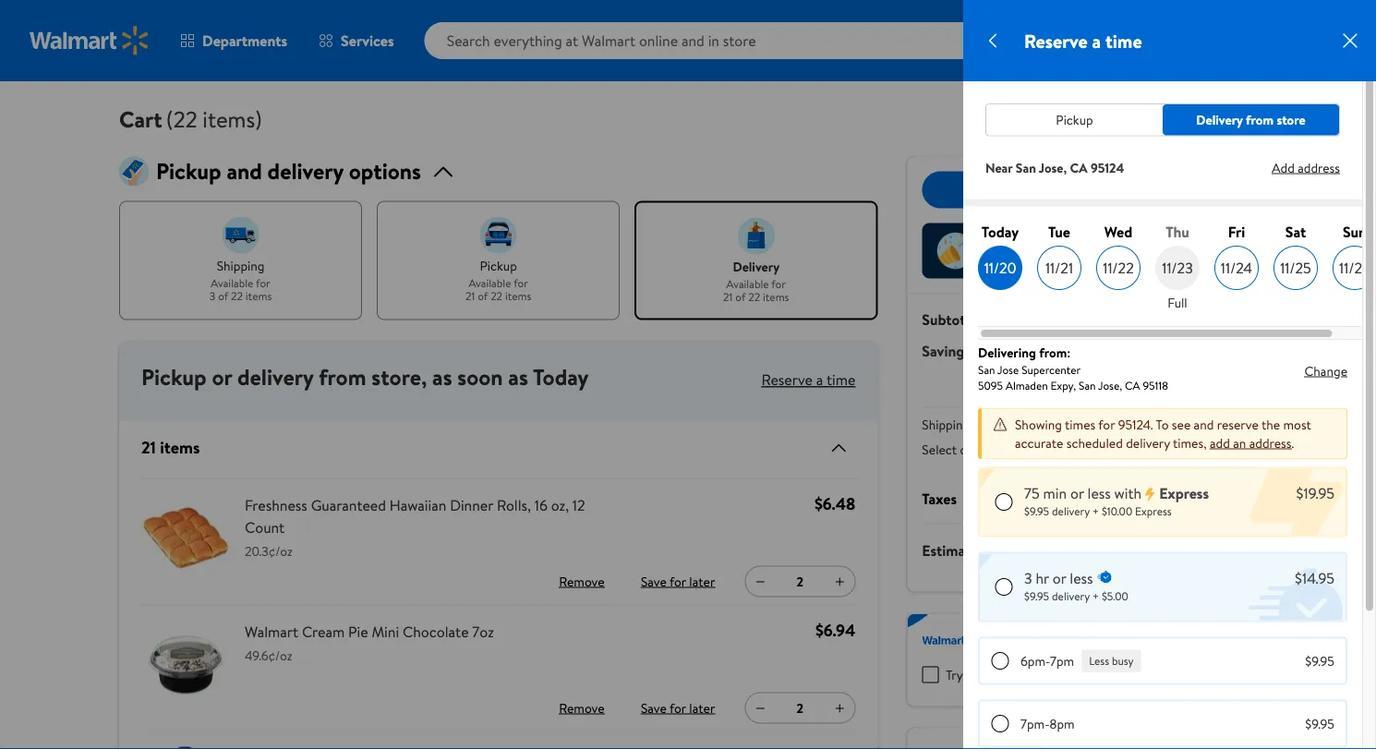 Task type: describe. For each thing, give the bounding box(es) containing it.
less for 3 hr or less
[[1070, 568, 1093, 588]]

view
[[1077, 441, 1102, 459]]

pickup available for 21 of 22 items
[[466, 256, 531, 304]]

.
[[1292, 434, 1295, 452]]

checkout
[[1184, 488, 1243, 509]]

close walmart plus section image
[[1228, 632, 1243, 647]]

95124
[[1091, 158, 1125, 176]]

7pm-
[[1021, 715, 1050, 733]]

$14.95
[[1295, 568, 1335, 588]]

become
[[985, 622, 1030, 640]]

22 for pickup
[[491, 288, 503, 304]]

of for delivery
[[736, 289, 746, 305]]

0 horizontal spatial reserve a time
[[762, 370, 856, 390]]

checkout
[[1023, 179, 1085, 200]]

walmart cream pie mini chocolate 7oz 49.6¢/oz
[[245, 621, 494, 665]]

save for $6.94
[[641, 699, 667, 717]]

see
[[1172, 415, 1191, 433]]

checkout all items button
[[922, 171, 1243, 208]]

0 horizontal spatial and
[[227, 156, 262, 187]]

11/21 button
[[1037, 245, 1082, 290]]

in
[[1019, 233, 1029, 251]]

today inside reserve a time dialog
[[982, 221, 1019, 242]]

add address button
[[1258, 158, 1340, 177]]

have
[[1086, 233, 1112, 251]]

available for shipping
[[211, 275, 253, 291]]

total
[[991, 540, 1021, 561]]

intent image for shipping image
[[222, 217, 259, 254]]

reserve
[[1217, 415, 1259, 433]]

&
[[1115, 640, 1123, 658]]

member
[[1043, 622, 1089, 640]]

increase quantity freshness guaranteed hawaiian dinner rolls, 16 oz, 12 count, current quantity 2 image
[[833, 574, 847, 589]]

(22 for subtotal
[[980, 309, 1001, 329]]

1 vertical spatial reserve
[[762, 370, 813, 390]]

save for $6.48
[[641, 572, 667, 590]]

increase quantity walmart cream pie mini chocolate 7oz, current quantity 2 image
[[833, 701, 847, 716]]

remove button for $6.94
[[552, 693, 611, 723]]

walmart
[[245, 621, 298, 642]]

11/22 button
[[1097, 245, 1141, 290]]

remove button for $6.48
[[552, 567, 611, 596]]

21 items
[[141, 436, 200, 459]]

discounts
[[1058, 640, 1112, 658]]

sun
[[1343, 221, 1367, 242]]

11/26
[[1340, 257, 1371, 278]]

calculated
[[1096, 488, 1164, 509]]

estimated
[[922, 540, 987, 561]]

pickup for pickup
[[1056, 111, 1093, 129]]

freshness guaranteed hawaiian dinner rolls, 16 oz, 12 count, with add-on services, 20.3¢/oz, 2 in cart image
[[141, 494, 230, 583]]

chocolate
[[403, 621, 469, 642]]

or for 75 min or less with
[[1071, 483, 1084, 503]]

to inside become a member to get free same-day delivery, gas discounts & more!
[[1092, 622, 1104, 640]]

showing times for 95124. to see and reserve the most accurate scheduled delivery times,
[[1015, 415, 1312, 452]]

options
[[349, 156, 421, 187]]

11/25 button
[[1274, 245, 1318, 290]]

intent image for delivery image
[[738, 218, 775, 255]]

back image
[[982, 30, 1004, 52]]

11/20 button
[[978, 245, 1023, 290]]

thu
[[1166, 221, 1190, 242]]

11/24
[[1221, 257, 1253, 278]]

1 vertical spatial time
[[827, 370, 856, 390]]

for inside pickup available for 21 of 22 items
[[514, 275, 528, 291]]

jose, inside san jose supercenter 5095 almaden expy, san jose, ca 95118
[[1098, 377, 1123, 393]]

save for later for $6.48
[[641, 572, 715, 590]]

11/24 button
[[1215, 245, 1259, 290]]

2 for $6.94
[[797, 699, 804, 717]]

supercenter
[[1022, 362, 1081, 377]]

almaden
[[1006, 377, 1048, 393]]

save for later for $6.94
[[641, 699, 715, 717]]

available for delivery
[[727, 276, 769, 292]]

$19.95
[[1297, 483, 1335, 503]]

soon
[[458, 362, 503, 393]]

savings!
[[1124, 251, 1167, 269]]

mini
[[372, 621, 399, 642]]

pickup button
[[987, 104, 1163, 135]]

checkout all items
[[1023, 179, 1142, 200]]

crystal 2% reduced fat milk, gallon jug, 128 fl oz, with add-on services, 3.7¢/fl oz, 1 in cart image
[[141, 747, 230, 749]]

0 horizontal spatial to
[[1062, 441, 1074, 459]]

30
[[1069, 666, 1084, 684]]

times,
[[1173, 434, 1207, 452]]

95118
[[1143, 377, 1169, 393]]

pickup and delivery options button
[[119, 156, 878, 187]]

11/22
[[1103, 257, 1134, 278]]

delivery available for 21 of 22 items
[[723, 257, 789, 305]]

subtotal
[[922, 309, 977, 329]]

banner containing become a member to get free same-day delivery, gas discounts & more!
[[907, 614, 1257, 706]]

reserve a time inside dialog
[[1025, 28, 1142, 54]]

pickup for pickup or delivery from store , as soon as        today
[[141, 362, 207, 393]]

less for 75 min or less with
[[1088, 483, 1111, 503]]

select for select button
[[1208, 441, 1243, 459]]

an
[[1233, 434, 1246, 452]]

11/23
[[1162, 257, 1193, 278]]

decrease quantity freshness guaranteed hawaiian dinner rolls, 16 oz, 12 count, current quantity 2 image
[[753, 574, 768, 589]]

expy,
[[1051, 377, 1076, 393]]

store inside button
[[1277, 111, 1306, 129]]

same-
[[1156, 622, 1190, 640]]

freshness
[[245, 495, 307, 515]]

$9.95 delivery + $5.00
[[1025, 588, 1129, 604]]

less busy
[[1089, 653, 1134, 669]]

now
[[1046, 251, 1069, 269]]

pie
[[348, 621, 368, 642]]

to
[[1156, 415, 1169, 433]]

gas
[[1036, 640, 1055, 658]]

items up freshness guaranteed hawaiian dinner rolls, 16 oz, 12 count, with add-on services, 20.3¢/oz, 2 in cart image
[[160, 436, 200, 459]]

$6.94
[[816, 619, 856, 642]]

select button
[[1208, 441, 1243, 459]]

(22 for cart
[[166, 103, 197, 134]]

for inside showing times for 95124. to see and reserve the most accurate scheduled delivery times,
[[1099, 415, 1115, 433]]

min
[[1043, 483, 1067, 503]]

try walmart+ free for 30 days!
[[946, 666, 1116, 684]]

11/25
[[1281, 257, 1312, 278]]

0 horizontal spatial address
[[1250, 434, 1292, 452]]

shipping
[[217, 256, 265, 274]]

items for shipping
[[246, 288, 272, 304]]

add an address .
[[1210, 434, 1295, 452]]

taxes
[[922, 488, 957, 509]]

+ for $14.95
[[1093, 588, 1099, 604]]

95124.
[[1118, 415, 1153, 433]]

for inside delivery available for 21 of 22 items
[[772, 276, 786, 292]]

0 horizontal spatial jose,
[[1039, 158, 1067, 176]]

guaranteed
[[311, 495, 386, 515]]

later for $6.94
[[689, 699, 715, 717]]

0 vertical spatial express
[[1160, 483, 1209, 503]]

save for later button for $6.48
[[637, 567, 719, 596]]

freshness guaranteed hawaiian dinner rolls, 16 oz, 12 count link
[[245, 494, 617, 538]]

delivering
[[978, 344, 1036, 362]]

,
[[421, 362, 427, 393]]

fees
[[1105, 441, 1129, 459]]

1 vertical spatial a
[[816, 370, 823, 390]]

at
[[1167, 488, 1180, 509]]

7oz
[[472, 621, 494, 642]]

for inside items in your cart have reduced prices. check out now for extra savings!
[[1072, 251, 1089, 269]]

as soon as 
      today element
[[432, 362, 589, 393]]

fri
[[1228, 221, 1246, 242]]

1 vertical spatial today
[[533, 362, 589, 393]]

more!
[[1127, 640, 1160, 658]]

for left decrease quantity walmart cream pie mini chocolate 7oz, current quantity 2 image on the right bottom of the page
[[670, 699, 686, 717]]

49.6¢/oz
[[245, 647, 292, 665]]

add address
[[1272, 158, 1340, 176]]

delivery from store button
[[1163, 104, 1340, 135]]

list containing shipping
[[119, 201, 878, 320]]



Task type: vqa. For each thing, say whether or not it's contained in the screenshot.
Confetti
no



Task type: locate. For each thing, give the bounding box(es) containing it.
later left decrease quantity walmart cream pie mini chocolate 7oz, current quantity 2 image on the right bottom of the page
[[689, 699, 715, 717]]

pickup down cart (22 items)
[[156, 156, 221, 187]]

1 horizontal spatial today
[[982, 221, 1019, 242]]

+ left $5.00 at the bottom of the page
[[1093, 588, 1099, 604]]

intent image for pickup image
[[480, 217, 517, 254]]

items) for cart (22 items)
[[203, 103, 262, 134]]

0 vertical spatial reserve a time
[[1025, 28, 1142, 54]]

available for pickup
[[469, 275, 511, 291]]

dinner
[[450, 495, 493, 515]]

$129.26
[[1196, 309, 1243, 329]]

later for $6.48
[[689, 572, 715, 590]]

a right become
[[1033, 622, 1040, 640]]

22 for shipping
[[231, 288, 243, 304]]

1 horizontal spatial and
[[1194, 415, 1214, 433]]

near
[[986, 158, 1013, 176]]

a inside dialog
[[1092, 28, 1101, 54]]

of down shipping
[[218, 288, 228, 304]]

0 vertical spatial from
[[1246, 111, 1274, 129]]

items for delivery
[[763, 289, 789, 305]]

1 as from the left
[[432, 362, 452, 393]]

1 vertical spatial less
[[1070, 568, 1093, 588]]

1 horizontal spatial $113.43
[[1317, 46, 1345, 59]]

0 vertical spatial 3
[[210, 288, 215, 304]]

express down with
[[1135, 503, 1172, 519]]

available down intent image for pickup
[[469, 275, 511, 291]]

2 right decrease quantity walmart cream pie mini chocolate 7oz, current quantity 2 image on the right bottom of the page
[[797, 699, 804, 717]]

2 select from the left
[[1208, 441, 1243, 459]]

for down shipping
[[256, 275, 270, 291]]

3 inside 'shipping available for 3 of 22 items'
[[210, 288, 215, 304]]

+ left $10.00
[[1093, 503, 1099, 519]]

select down 'free'
[[1208, 441, 1243, 459]]

delivering from:
[[978, 344, 1071, 362]]

items
[[985, 233, 1016, 251]]

21 for delivery
[[723, 289, 733, 305]]

3 inside reserve a time dialog
[[1025, 568, 1032, 588]]

from:
[[1040, 344, 1071, 362]]

of inside delivery available for 21 of 22 items
[[736, 289, 746, 305]]

0 vertical spatial less
[[1088, 483, 1111, 503]]

22 inside pickup available for 21 of 22 items
[[491, 288, 503, 304]]

0 vertical spatial save for later button
[[637, 567, 719, 596]]

1 horizontal spatial free
[[1130, 622, 1153, 640]]

1 2 from the top
[[797, 573, 804, 591]]

to left view
[[1062, 441, 1074, 459]]

0 horizontal spatial from
[[319, 362, 366, 393]]

0 horizontal spatial (22
[[166, 103, 197, 134]]

for left decrease quantity freshness guaranteed hawaiian dinner rolls, 16 oz, 12 count, current quantity 2 image
[[670, 572, 686, 590]]

1 horizontal spatial reserve
[[1025, 28, 1088, 54]]

1 horizontal spatial pickup
[[1023, 441, 1059, 459]]

22 inside 'shipping available for 3 of 22 items'
[[231, 288, 243, 304]]

reserve a time dialog
[[964, 0, 1376, 749]]

add an address button
[[1210, 434, 1292, 452]]

later left decrease quantity freshness guaranteed hawaiian dinner rolls, 16 oz, 12 count, current quantity 2 image
[[689, 572, 715, 590]]

remove
[[559, 572, 605, 590], [559, 699, 605, 717]]

11/26 button
[[1333, 245, 1376, 290]]

1 vertical spatial pickup
[[1023, 441, 1059, 459]]

free
[[1217, 415, 1243, 433]]

reduced
[[1115, 233, 1161, 251]]

walmart cream pie mini chocolate 7oz, with add-on services, 49.6¢/oz, 2 in cart image
[[141, 620, 230, 709]]

time inside reserve a time dialog
[[1106, 28, 1142, 54]]

2 horizontal spatial 21
[[723, 289, 733, 305]]

0 vertical spatial (22
[[166, 103, 197, 134]]

wed
[[1105, 221, 1133, 242]]

for right now
[[1072, 251, 1089, 269]]

cart (22 items)
[[119, 103, 262, 134]]

21 for pickup
[[466, 288, 475, 304]]

2 save for later from the top
[[641, 699, 715, 717]]

select down shipping
[[922, 441, 957, 459]]

1 vertical spatial +
[[1093, 588, 1099, 604]]

decrease quantity walmart cream pie mini chocolate 7oz, current quantity 2 image
[[753, 701, 768, 716]]

1 vertical spatial remove button
[[552, 693, 611, 723]]

0 vertical spatial pickup
[[480, 256, 517, 274]]

jose, up checkout
[[1039, 158, 1067, 176]]

0 horizontal spatial select
[[922, 441, 957, 459]]

2 save for later button from the top
[[637, 693, 719, 723]]

remove button
[[552, 567, 611, 596], [552, 693, 611, 723]]

as right ,
[[432, 362, 452, 393]]

Try Walmart+ free for 30 days! checkbox
[[922, 667, 939, 683]]

close nudge image
[[1209, 243, 1224, 258]]

ca left 95118
[[1125, 377, 1140, 393]]

11/21
[[1046, 257, 1074, 278]]

0 vertical spatial 2
[[797, 573, 804, 591]]

less up the $9.95 delivery + $5.00
[[1070, 568, 1093, 588]]

delivery
[[1197, 111, 1243, 129]]

1 vertical spatial pickup
[[156, 156, 221, 187]]

items) for subtotal (22 items)
[[1005, 309, 1045, 329]]

san jose supercenter 5095 almaden expy, san jose, ca 95118
[[978, 362, 1169, 393]]

1 vertical spatial later
[[689, 699, 715, 717]]

available down shipping
[[211, 275, 253, 291]]

11/20
[[984, 257, 1016, 278]]

to left the get
[[1092, 622, 1104, 640]]

delivery from store
[[1197, 111, 1306, 129]]

calculated at checkout
[[1096, 488, 1243, 509]]

1 vertical spatial ca
[[1125, 377, 1140, 393]]

0 vertical spatial free
[[1130, 622, 1153, 640]]

select for select delivery or pickup to view fees
[[922, 441, 957, 459]]

2 horizontal spatial a
[[1092, 28, 1101, 54]]

address right add
[[1298, 158, 1340, 176]]

2 horizontal spatial san
[[1079, 377, 1096, 393]]

express down times,
[[1160, 483, 1209, 503]]

(22 right cart
[[166, 103, 197, 134]]

of down intent image for delivery
[[736, 289, 746, 305]]

subtotal (22 items)
[[922, 309, 1045, 329]]

1 horizontal spatial address
[[1298, 158, 1340, 176]]

ca up "checkout all items" at the top right of page
[[1070, 158, 1088, 176]]

0 vertical spatial $113.43
[[1317, 46, 1345, 59]]

1 vertical spatial express
[[1135, 503, 1172, 519]]

1 save for later button from the top
[[637, 567, 719, 596]]

for
[[1072, 251, 1089, 269], [256, 275, 270, 291], [514, 275, 528, 291], [772, 276, 786, 292], [1099, 415, 1115, 433], [670, 572, 686, 590], [1050, 666, 1066, 684], [670, 699, 686, 717]]

0 horizontal spatial store
[[372, 362, 421, 393]]

san
[[1016, 158, 1036, 176], [978, 362, 995, 377], [1079, 377, 1096, 393]]

pickup
[[1056, 111, 1093, 129], [156, 156, 221, 187], [141, 362, 207, 393]]

times
[[1065, 415, 1096, 433]]

items for pickup
[[505, 288, 531, 304]]

for down intent image for delivery
[[772, 276, 786, 292]]

save for later left decrease quantity freshness guaranteed hawaiian dinner rolls, 16 oz, 12 count, current quantity 2 image
[[641, 572, 715, 590]]

2 2 from the top
[[797, 699, 804, 717]]

21 inside pickup available for 21 of 22 items
[[466, 288, 475, 304]]

free down gas
[[1024, 666, 1047, 684]]

1 horizontal spatial items)
[[1005, 309, 1045, 329]]

1 horizontal spatial 21
[[466, 288, 475, 304]]

1 vertical spatial items)
[[1005, 309, 1045, 329]]

of for shipping
[[218, 288, 228, 304]]

2 horizontal spatial of
[[736, 289, 746, 305]]

count
[[245, 517, 285, 537]]

of inside 'shipping available for 3 of 22 items'
[[218, 288, 228, 304]]

1 save from the top
[[641, 572, 667, 590]]

free inside become a member to get free same-day delivery, gas discounts & more!
[[1130, 622, 1153, 640]]

items in your cart have reduced prices. check out now for extra savings!
[[985, 233, 1200, 269]]

store up add
[[1277, 111, 1306, 129]]

available down intent image for delivery
[[727, 276, 769, 292]]

1 + from the top
[[1093, 503, 1099, 519]]

pickup inside button
[[1056, 111, 1093, 129]]

items inside delivery available for 21 of 22 items
[[763, 289, 789, 305]]

items down intent image for pickup
[[505, 288, 531, 304]]

delivery,
[[985, 640, 1033, 658]]

1 horizontal spatial 3
[[1025, 568, 1032, 588]]

save
[[641, 572, 667, 590], [641, 699, 667, 717]]

1 horizontal spatial ca
[[1125, 377, 1140, 393]]

21 inside delivery available for 21 of 22 items
[[723, 289, 733, 305]]

cart_gic_illustration image
[[119, 157, 149, 186]]

sat
[[1286, 221, 1307, 242]]

0 vertical spatial save
[[641, 572, 667, 590]]

22 inside delivery available for 21 of 22 items
[[749, 289, 760, 305]]

delivery
[[268, 156, 344, 187], [733, 257, 780, 275], [237, 362, 314, 393], [1126, 434, 1170, 452], [960, 441, 1004, 459], [1052, 503, 1090, 519], [1052, 588, 1090, 604]]

pickup down showing
[[1023, 441, 1059, 459]]

1 vertical spatial 2
[[797, 699, 804, 717]]

pickup up near san jose, ca 95124
[[1056, 111, 1093, 129]]

1 remove button from the top
[[552, 567, 611, 596]]

1 horizontal spatial store
[[1277, 111, 1306, 129]]

prices.
[[1164, 233, 1200, 251]]

0 vertical spatial remove
[[559, 572, 605, 590]]

1 vertical spatial reserve a time
[[762, 370, 856, 390]]

1 horizontal spatial san
[[1016, 158, 1036, 176]]

reduced price image
[[937, 232, 974, 269]]

2 remove button from the top
[[552, 693, 611, 723]]

get
[[1108, 622, 1127, 640]]

items inside button
[[1107, 179, 1142, 200]]

jose,
[[1039, 158, 1067, 176], [1098, 377, 1123, 393]]

1 vertical spatial jose,
[[1098, 377, 1123, 393]]

to
[[1062, 441, 1074, 459], [1092, 622, 1104, 640]]

freshness guaranteed hawaiian dinner rolls, 16 oz, 12 count 20.3¢/oz
[[245, 495, 585, 560]]

for left 30
[[1050, 666, 1066, 684]]

items
[[1107, 179, 1142, 200], [246, 288, 272, 304], [505, 288, 531, 304], [763, 289, 789, 305], [160, 436, 200, 459]]

1 vertical spatial to
[[1092, 622, 1104, 640]]

san left jose
[[978, 362, 995, 377]]

free right the get
[[1130, 622, 1153, 640]]

address inside button
[[1298, 158, 1340, 176]]

shipping available for 3 of 22 items
[[210, 256, 272, 304]]

0 vertical spatial items)
[[203, 103, 262, 134]]

remove for $6.48
[[559, 572, 605, 590]]

12
[[573, 495, 585, 515]]

1 vertical spatial store
[[372, 362, 421, 393]]

0 vertical spatial save for later
[[641, 572, 715, 590]]

$5.00
[[1102, 588, 1129, 604]]

+ for $19.95
[[1093, 503, 1099, 519]]

cart
[[1060, 233, 1083, 251]]

1 vertical spatial address
[[1250, 434, 1292, 452]]

hr
[[1036, 568, 1049, 588]]

san right expy,
[[1079, 377, 1096, 393]]

0 vertical spatial later
[[689, 572, 715, 590]]

1 vertical spatial 3
[[1025, 568, 1032, 588]]

ca inside san jose supercenter 5095 almaden expy, san jose, ca 95118
[[1125, 377, 1140, 393]]

1 horizontal spatial from
[[1246, 111, 1274, 129]]

1 horizontal spatial (22
[[980, 309, 1001, 329]]

1 vertical spatial $113.43
[[1191, 539, 1243, 562]]

pickup
[[480, 256, 517, 274], [1023, 441, 1059, 459]]

of for pickup
[[478, 288, 488, 304]]

1 vertical spatial from
[[319, 362, 366, 393]]

hide all items image
[[821, 437, 850, 459]]

1 vertical spatial save for later button
[[637, 693, 719, 723]]

and up intent image for shipping
[[227, 156, 262, 187]]

or
[[212, 362, 232, 393], [1007, 441, 1019, 459], [1071, 483, 1084, 503], [1053, 568, 1067, 588]]

0 horizontal spatial free
[[1024, 666, 1047, 684]]

1 horizontal spatial a
[[1033, 622, 1040, 640]]

and right see
[[1194, 415, 1214, 433]]

reserve a time up pickup button
[[1025, 28, 1142, 54]]

0 horizontal spatial $113.43
[[1191, 539, 1243, 562]]

walmart cream pie mini chocolate 7oz link
[[245, 620, 496, 643]]

as right soon
[[508, 362, 528, 393]]

a inside become a member to get free same-day delivery, gas discounts & more!
[[1033, 622, 1040, 640]]

2 remove from the top
[[559, 699, 605, 717]]

of down intent image for pickup
[[478, 288, 488, 304]]

items) up pickup and delivery options
[[203, 103, 262, 134]]

0 vertical spatial today
[[982, 221, 1019, 242]]

a up pickup button
[[1092, 28, 1101, 54]]

pickup for pickup and delivery options
[[156, 156, 221, 187]]

today left in
[[982, 221, 1019, 242]]

delivery inside showing times for 95124. to see and reserve the most accurate scheduled delivery times,
[[1126, 434, 1170, 452]]

items) up delivering from:
[[1005, 309, 1045, 329]]

for down intent image for pickup
[[514, 275, 528, 291]]

or for 3 hr or less
[[1053, 568, 1067, 588]]

items inside pickup available for 21 of 22 items
[[505, 288, 531, 304]]

of inside pickup available for 21 of 22 items
[[478, 288, 488, 304]]

0 horizontal spatial of
[[218, 288, 228, 304]]

0 horizontal spatial available
[[211, 275, 253, 291]]

all
[[1088, 179, 1103, 200]]

items down shipping
[[246, 288, 272, 304]]

from right 'delivery'
[[1246, 111, 1274, 129]]

available inside 'shipping available for 3 of 22 items'
[[211, 275, 253, 291]]

1 vertical spatial and
[[1194, 415, 1214, 433]]

0 horizontal spatial today
[[533, 362, 589, 393]]

$10.00
[[1102, 503, 1133, 519]]

20.3¢/oz
[[245, 542, 293, 560]]

0 vertical spatial pickup
[[1056, 111, 1093, 129]]

savings
[[922, 340, 971, 361]]

0 horizontal spatial 3
[[210, 288, 215, 304]]

time
[[1106, 28, 1142, 54], [827, 370, 856, 390]]

1 horizontal spatial jose,
[[1098, 377, 1123, 393]]

try
[[946, 666, 963, 684]]

banner
[[907, 614, 1257, 706]]

None radio
[[995, 493, 1013, 511], [991, 715, 1010, 733], [995, 493, 1013, 511], [991, 715, 1010, 733]]

items down intent image for delivery
[[763, 289, 789, 305]]

1 horizontal spatial available
[[469, 275, 511, 291]]

reserve inside dialog
[[1025, 28, 1088, 54]]

2 save from the top
[[641, 699, 667, 717]]

1 horizontal spatial as
[[508, 362, 528, 393]]

1 vertical spatial (22
[[980, 309, 1001, 329]]

6pm-7pm
[[1021, 652, 1075, 670]]

1 vertical spatial save
[[641, 699, 667, 717]]

remove for $6.94
[[559, 699, 605, 717]]

0 horizontal spatial pickup
[[480, 256, 517, 274]]

22 for delivery
[[749, 289, 760, 305]]

change
[[1305, 362, 1348, 380]]

16
[[535, 495, 548, 515]]

address down the
[[1250, 434, 1292, 452]]

1 select from the left
[[922, 441, 957, 459]]

2 left increase quantity freshness guaranteed hawaiian dinner rolls, 16 oz, 12 count, current quantity 2 image
[[797, 573, 804, 591]]

save for later button left decrease quantity walmart cream pie mini chocolate 7oz, current quantity 2 image on the right bottom of the page
[[637, 693, 719, 723]]

less up $9.95 delivery + $10.00 express
[[1088, 483, 1111, 503]]

and inside showing times for 95124. to see and reserve the most accurate scheduled delivery times,
[[1194, 415, 1214, 433]]

2 vertical spatial a
[[1033, 622, 1040, 640]]

5095
[[978, 377, 1003, 393]]

full
[[1168, 293, 1188, 311]]

2 as from the left
[[508, 362, 528, 393]]

0 horizontal spatial san
[[978, 362, 995, 377]]

1 vertical spatial free
[[1024, 666, 1047, 684]]

available inside delivery available for 21 of 22 items
[[727, 276, 769, 292]]

0 vertical spatial remove button
[[552, 567, 611, 596]]

0 vertical spatial a
[[1092, 28, 1101, 54]]

from inside button
[[1246, 111, 1274, 129]]

items inside 'shipping available for 3 of 22 items'
[[246, 288, 272, 304]]

Search search field
[[425, 22, 1064, 59]]

save for later button left decrease quantity freshness guaranteed hawaiian dinner rolls, 16 oz, 12 count, current quantity 2 image
[[637, 567, 719, 596]]

save for later left decrease quantity walmart cream pie mini chocolate 7oz, current quantity 2 image on the right bottom of the page
[[641, 699, 715, 717]]

with
[[1115, 483, 1142, 503]]

today right soon
[[533, 362, 589, 393]]

None radio
[[995, 578, 1013, 596], [991, 652, 1010, 670], [995, 578, 1013, 596], [991, 652, 1010, 670]]

jose, left 95118
[[1098, 377, 1123, 393]]

2 horizontal spatial available
[[727, 276, 769, 292]]

for inside 'shipping available for 3 of 22 items'
[[256, 275, 270, 291]]

1 later from the top
[[689, 572, 715, 590]]

1 vertical spatial save for later
[[641, 699, 715, 717]]

reserve a time up hide all items icon
[[762, 370, 856, 390]]

pickup inside pickup available for 21 of 22 items
[[480, 256, 517, 274]]

$6.48
[[815, 492, 856, 516]]

(22
[[166, 103, 197, 134], [980, 309, 1001, 329]]

scheduled
[[1067, 434, 1123, 452]]

2 vertical spatial pickup
[[141, 362, 207, 393]]

from left ,
[[319, 362, 366, 393]]

free
[[1130, 622, 1153, 640], [1024, 666, 1047, 684]]

75 min or less with
[[1025, 483, 1142, 503]]

2 for $6.48
[[797, 573, 804, 591]]

walmart plus image
[[922, 632, 978, 651]]

(22 up delivering
[[980, 309, 1001, 329]]

available inside pickup available for 21 of 22 items
[[469, 275, 511, 291]]

2 + from the top
[[1093, 588, 1099, 604]]

day
[[1190, 622, 1209, 640]]

out
[[1024, 251, 1043, 269]]

ca
[[1070, 158, 1088, 176], [1125, 377, 1140, 393]]

a
[[1092, 28, 1101, 54], [816, 370, 823, 390], [1033, 622, 1040, 640]]

1 save for later from the top
[[641, 572, 715, 590]]

express
[[1160, 483, 1209, 503], [1135, 503, 1172, 519]]

0 vertical spatial to
[[1062, 441, 1074, 459]]

your
[[1032, 233, 1057, 251]]

pickup down intent image for pickup
[[480, 256, 517, 274]]

0 vertical spatial store
[[1277, 111, 1306, 129]]

save for later button for $6.94
[[637, 693, 719, 723]]

close panel image
[[1340, 30, 1362, 52]]

Walmart Site-Wide search field
[[425, 22, 1064, 59]]

a up hide all items icon
[[816, 370, 823, 390]]

san right the near
[[1016, 158, 1036, 176]]

estimated total
[[922, 540, 1021, 561]]

2 later from the top
[[689, 699, 715, 717]]

$113.43
[[1317, 46, 1345, 59], [1191, 539, 1243, 562]]

for up scheduled
[[1099, 415, 1115, 433]]

list
[[119, 201, 878, 320]]

walmart image
[[30, 26, 150, 55]]

1 remove from the top
[[559, 572, 605, 590]]

0 vertical spatial +
[[1093, 503, 1099, 519]]

0 horizontal spatial as
[[432, 362, 452, 393]]

0 horizontal spatial 21
[[141, 436, 156, 459]]

delivery inside delivery available for 21 of 22 items
[[733, 257, 780, 275]]

0 vertical spatial reserve
[[1025, 28, 1088, 54]]

8pm
[[1050, 715, 1075, 733]]

items down 95124
[[1107, 179, 1142, 200]]

0 vertical spatial ca
[[1070, 158, 1088, 176]]

store left soon
[[372, 362, 421, 393]]

0 horizontal spatial items)
[[203, 103, 262, 134]]

21
[[466, 288, 475, 304], [723, 289, 733, 305], [141, 436, 156, 459]]

or for select delivery or pickup to view fees
[[1007, 441, 1019, 459]]

0 vertical spatial address
[[1298, 158, 1340, 176]]

pickup up 21 items
[[141, 362, 207, 393]]

1 horizontal spatial reserve a time
[[1025, 28, 1142, 54]]



